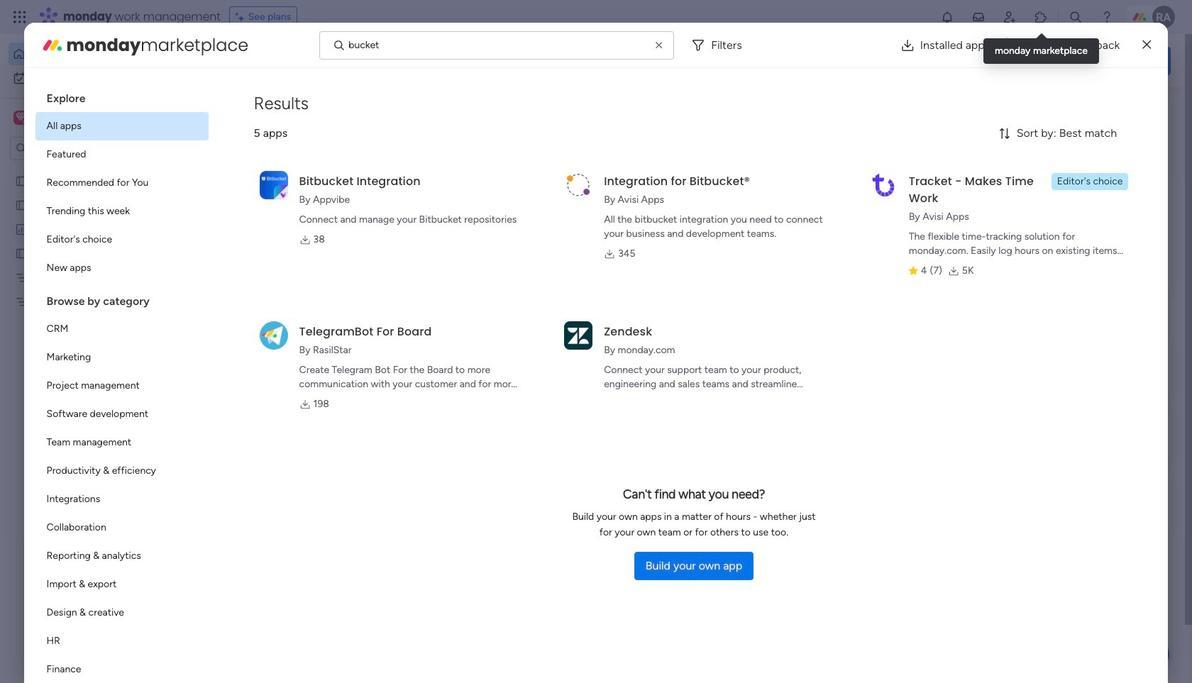 Task type: vqa. For each thing, say whether or not it's contained in the screenshot.
2 element
no



Task type: describe. For each thing, give the bounding box(es) containing it.
getting started element
[[958, 339, 1171, 396]]

select product image
[[13, 10, 27, 24]]

v2 bolt switch image
[[1080, 53, 1089, 68]]

help image
[[1100, 10, 1114, 24]]

v2 user feedback image
[[970, 53, 980, 69]]

1 workspace image from the left
[[13, 110, 28, 126]]

invite members image
[[1003, 10, 1017, 24]]

2 public board image from the top
[[15, 198, 28, 212]]

help center element
[[958, 407, 1171, 464]]

1 public board image from the top
[[15, 174, 28, 187]]

see plans image
[[235, 9, 248, 25]]

ruby anderson image
[[1153, 6, 1175, 28]]

2 heading from the top
[[35, 282, 208, 315]]

Search in workspace field
[[30, 140, 119, 157]]



Task type: locate. For each thing, give the bounding box(es) containing it.
notifications image
[[940, 10, 955, 24]]

list box
[[35, 79, 208, 683], [0, 166, 181, 505]]

option
[[9, 43, 172, 65], [9, 67, 172, 89], [35, 112, 208, 141], [35, 141, 208, 169], [0, 168, 181, 171], [35, 169, 208, 197], [35, 197, 208, 226], [35, 226, 208, 254], [35, 254, 208, 282], [35, 315, 208, 344], [35, 344, 208, 372], [35, 372, 208, 400], [35, 400, 208, 429], [35, 429, 208, 457], [35, 457, 208, 485], [35, 485, 208, 514], [35, 514, 208, 542], [35, 542, 208, 571], [35, 571, 208, 599], [35, 599, 208, 627], [35, 627, 208, 656], [35, 656, 208, 683]]

public board image
[[15, 174, 28, 187], [15, 198, 28, 212]]

update feed image
[[972, 10, 986, 24]]

monday marketplace image
[[1034, 10, 1048, 24], [41, 34, 64, 56]]

templates image image
[[971, 107, 1158, 205]]

1 heading from the top
[[35, 79, 208, 112]]

app logo image
[[259, 171, 288, 199], [564, 171, 593, 199], [869, 171, 898, 199], [259, 321, 288, 350], [564, 321, 593, 350]]

1 vertical spatial heading
[[35, 282, 208, 315]]

workspace selection element
[[13, 109, 119, 128]]

workspace image
[[13, 110, 28, 126], [16, 110, 25, 126]]

0 vertical spatial heading
[[35, 79, 208, 112]]

1 vertical spatial monday marketplace image
[[41, 34, 64, 56]]

public dashboard image
[[15, 222, 28, 236]]

1 horizontal spatial monday marketplace image
[[1034, 10, 1048, 24]]

0 vertical spatial monday marketplace image
[[1034, 10, 1048, 24]]

1 vertical spatial public board image
[[15, 198, 28, 212]]

public board image
[[15, 246, 28, 260]]

0 vertical spatial public board image
[[15, 174, 28, 187]]

0 horizontal spatial monday marketplace image
[[41, 34, 64, 56]]

dapulse x slim image
[[1143, 37, 1151, 54]]

2 workspace image from the left
[[16, 110, 25, 126]]

quick search results list box
[[219, 133, 924, 495]]

contact sales element
[[958, 475, 1171, 532]]

search everything image
[[1069, 10, 1083, 24]]

heading
[[35, 79, 208, 112], [35, 282, 208, 315]]



